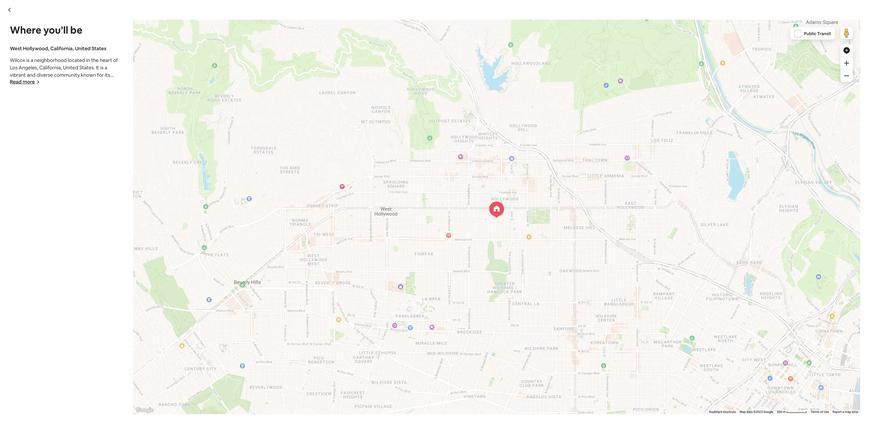 Task type: vqa. For each thing, say whether or not it's contained in the screenshot.
Nov within Amalfi coast , Italy 4,640 miles away 5 nights · Nov 1 – 6 $7,886 total before taxes
no



Task type: locate. For each thing, give the bounding box(es) containing it.
experienced,
[[311, 305, 337, 310]]

with down consists
[[390, 353, 400, 360]]

0 vertical spatial an
[[436, 353, 442, 360]]

2
[[428, 346, 430, 352]]

beautifully
[[260, 383, 284, 389]]

yourself
[[294, 284, 310, 289]]

are up cancellation
[[303, 305, 310, 310]]

0 horizontal spatial for
[[97, 72, 104, 78]]

report a map error
[[833, 410, 859, 414]]

with down visitors at the bottom
[[309, 383, 318, 389]]

are inside this is a truly unique, luxurious, and modern home that consists of 4 levels. 2 bedrooms and bathrooms are on the 3rd, and the master on the 4th with a patio that has an outstanding view of the hollywood sign. the property is situated in the heart of los angeles, close to many popular tourist attractions and entertainment venues, making it. an ideal location for visitors looking to explore the city. the interior of the airbnb is beautifully designed, with modern furnishings, high-end appliance.
[[296, 353, 303, 360]]

for left its at the top
[[97, 72, 104, 78]]

save button
[[586, 43, 608, 53]]

states inside · west hollywood, california, united states
[[406, 45, 419, 50]]

you'll
[[43, 24, 68, 36]]

is down the 4th
[[383, 360, 386, 367]]

free cancellation before december 18
[[280, 318, 368, 324]]

designed,
[[285, 383, 308, 389]]

in inside wilcox is a neighborhood located in the heart of los angeles, california, united states. it is a vibrant and diverse community known for its proximity to popular restaurants, family-friendly parks, and a strong sense of safety and security.
[[86, 57, 90, 64]]

in up states.
[[86, 57, 90, 64]]

3 left beds
[[313, 251, 316, 258]]

is left truly
[[271, 346, 274, 352]]

0 horizontal spatial states
[[92, 45, 106, 52]]

1 horizontal spatial popular
[[313, 368, 331, 374]]

1 horizontal spatial 5.0
[[567, 251, 574, 257]]

be for you'll
[[70, 24, 82, 36]]

home up master
[[359, 346, 372, 352]]

1 vertical spatial superhost
[[303, 297, 327, 303]]

before down experienced, in the left bottom of the page
[[321, 318, 336, 324]]

wilcox is a neighborhood located in the heart of los angeles, california, united states. it is a vibrant and diverse community known for its proximity to popular restaurants, family-friendly parks, and a strong sense of safety and security.
[[10, 57, 118, 93]]

0 vertical spatial heart
[[100, 57, 112, 64]]

west inside where you'll be dialog
[[10, 45, 22, 52]]

is up superhosts
[[295, 297, 298, 303]]

1 horizontal spatial before
[[511, 380, 527, 386]]

0 vertical spatial 32
[[275, 45, 280, 50]]

1/17/2024
[[502, 273, 521, 278]]

levels.
[[413, 346, 427, 352]]

0 vertical spatial fee
[[519, 347, 527, 354]]

for down many
[[298, 375, 305, 382]]

keyboard
[[710, 410, 723, 414]]

reserve
[[539, 308, 557, 314]]

32
[[275, 45, 280, 50], [577, 251, 582, 257]]

5
[[513, 336, 516, 343]]

airbnb down cleaning
[[498, 359, 514, 365]]

0 vertical spatial $311
[[498, 249, 512, 257]]

the up end
[[384, 375, 392, 382]]

1 horizontal spatial heart
[[421, 360, 433, 367]]

1 horizontal spatial los
[[440, 360, 448, 367]]

0 vertical spatial are
[[303, 305, 310, 310]]

5.0 up 1/22/2024
[[567, 251, 574, 257]]

1 horizontal spatial hollywood,
[[346, 45, 369, 50]]

popular inside this is a truly unique, luxurious, and modern home that consists of 4 levels. 2 bedrooms and bathrooms are on the 3rd, and the master on the 4th with a patio that has an outstanding view of the hollywood sign. the property is situated in the heart of los angeles, close to many popular tourist attractions and entertainment venues, making it. an ideal location for visitors looking to explore the city. the interior of the airbnb is beautifully designed, with modern furnishings, high-end appliance.
[[313, 368, 331, 374]]

the down master
[[352, 360, 361, 367]]

1 vertical spatial $311
[[498, 336, 508, 343]]

0 horizontal spatial heart
[[100, 57, 112, 64]]

before
[[321, 318, 336, 324], [511, 380, 527, 386]]

0 vertical spatial to
[[32, 79, 37, 86]]

west
[[335, 45, 345, 50], [10, 45, 22, 52]]

los down wilcox
[[10, 64, 18, 71]]

2 vertical spatial to
[[341, 375, 346, 382]]

hollywood, down charm
[[346, 45, 369, 50]]

more inside where you'll be dialog
[[23, 79, 35, 85]]

3rd,
[[320, 353, 329, 360]]

$311 for $311 night
[[498, 249, 512, 257]]

1 horizontal spatial 5.0 · 32 reviews
[[567, 251, 598, 257]]

use
[[824, 410, 830, 414]]

los
[[10, 64, 18, 71], [440, 360, 448, 367]]

angeles, up ideal
[[260, 368, 280, 374]]

1 vertical spatial heart
[[421, 360, 433, 367]]

0 vertical spatial this
[[260, 346, 270, 352]]

1 horizontal spatial be
[[543, 324, 548, 329]]

is right the it
[[100, 64, 104, 71]]

add a place to the map image
[[844, 47, 851, 54]]

1 vertical spatial more
[[274, 395, 286, 401]]

modern up master
[[340, 346, 358, 352]]

is left the usually
[[515, 415, 518, 421]]

0 horizontal spatial bedrooms
[[287, 251, 310, 258]]

the inside self check-in check yourself in with the smartlock.
[[325, 284, 331, 289]]

1 horizontal spatial west
[[335, 45, 345, 50]]

california, inside · west hollywood, california, united states
[[370, 45, 391, 50]]

hollywood, up neighborhood
[[23, 45, 49, 52]]

0 horizontal spatial west
[[10, 45, 22, 52]]

is inside zahra is a superhost superhosts are experienced, highly rated hosts.
[[295, 297, 298, 303]]

0 vertical spatial be
[[70, 24, 82, 36]]

5.0 · 32 reviews down modern
[[266, 45, 297, 50]]

1 $311 from the top
[[498, 249, 512, 257]]

0 horizontal spatial be
[[70, 24, 82, 36]]

1 vertical spatial airbnb
[[425, 375, 441, 382]]

1 horizontal spatial bedrooms
[[432, 346, 455, 352]]

1 horizontal spatial fee
[[532, 359, 539, 365]]

0 horizontal spatial hollywood,
[[23, 45, 49, 52]]

show inside button
[[562, 216, 573, 221]]

0 vertical spatial show
[[562, 216, 573, 221]]

and down the read more button at left top
[[25, 87, 33, 93]]

2 3 from the left
[[313, 251, 316, 258]]

heart up its at the top
[[100, 57, 112, 64]]

1 vertical spatial this
[[498, 409, 508, 415]]

1 horizontal spatial 32
[[577, 251, 582, 257]]

west up wilcox
[[10, 45, 22, 52]]

0 horizontal spatial los
[[10, 64, 18, 71]]

2 vertical spatial airbnb
[[498, 415, 514, 421]]

location
[[279, 375, 297, 382]]

of down has
[[434, 360, 439, 367]]

and down family-
[[89, 87, 98, 93]]

0 horizontal spatial to
[[32, 79, 37, 86]]

angeles, up vibrant
[[19, 64, 38, 71]]

los up making
[[440, 360, 448, 367]]

of left "use"
[[821, 410, 824, 414]]

a
[[31, 57, 33, 64], [105, 64, 107, 71], [34, 87, 37, 93], [299, 297, 302, 303], [275, 346, 278, 352], [401, 353, 403, 360], [513, 409, 516, 415], [843, 410, 845, 414]]

·
[[273, 45, 274, 50], [299, 45, 300, 51], [331, 45, 332, 51], [281, 251, 282, 258], [311, 251, 312, 258], [330, 251, 331, 258], [574, 251, 576, 257]]

1 horizontal spatial that
[[417, 353, 427, 360]]

on up property
[[365, 353, 371, 360]]

2 vertical spatial with
[[309, 383, 318, 389]]

airbnb down "venues,"
[[425, 375, 441, 382]]

$273
[[587, 359, 598, 365]]

0 vertical spatial reviews
[[281, 45, 297, 50]]

bedrooms down hosted
[[287, 251, 310, 258]]

0 horizontal spatial modern
[[320, 383, 338, 389]]

$311 left x
[[498, 336, 508, 343]]

0 horizontal spatial on
[[304, 353, 310, 360]]

an right has
[[436, 353, 442, 360]]

0 horizontal spatial are
[[296, 353, 303, 360]]

an left ideal
[[260, 375, 266, 382]]

1 vertical spatial los
[[440, 360, 448, 367]]

3 right 'guests'
[[283, 251, 286, 258]]

1 vertical spatial show
[[260, 395, 273, 401]]

before right total
[[511, 380, 527, 386]]

this inside this is a truly unique, luxurious, and modern home that consists of 4 levels. 2 bedrooms and bathrooms are on the 3rd, and the master on the 4th with a patio that has an outstanding view of the hollywood sign. the property is situated in the heart of los angeles, close to many popular tourist attractions and entertainment venues, making it. an ideal location for visitors looking to explore the city. the interior of the airbnb is beautifully designed, with modern furnishings, high-end appliance.
[[260, 346, 270, 352]]

hollywood, inside where you'll be dialog
[[23, 45, 49, 52]]

0 horizontal spatial show
[[260, 395, 273, 401]]

0 vertical spatial popular
[[38, 79, 56, 86]]

show up hsr23-
[[260, 395, 273, 401]]

living room on the second floor image
[[260, 59, 433, 231]]

superhost
[[308, 45, 329, 50], [303, 297, 327, 303]]

explore
[[347, 375, 364, 382]]

a up its at the top
[[105, 64, 107, 71]]

superhost down modern hollywood charm
[[308, 45, 329, 50]]

on right 'place'
[[571, 409, 577, 415]]

1 horizontal spatial are
[[303, 305, 310, 310]]

1 vertical spatial hollywood
[[315, 360, 339, 367]]

error
[[852, 410, 859, 414]]

for inside wilcox is a neighborhood located in the heart of los angeles, california, united states. it is a vibrant and diverse community known for its proximity to popular restaurants, family-friendly parks, and a strong sense of safety and security.
[[97, 72, 104, 78]]

cleaning
[[498, 347, 518, 354]]

hollywood up 󰀃
[[291, 31, 332, 42]]

5.0 down modern
[[266, 45, 272, 50]]

share
[[571, 45, 583, 51]]

0 vertical spatial los
[[10, 64, 18, 71]]

the left 'smartlock.'
[[325, 284, 331, 289]]

google image
[[135, 406, 155, 414]]

wilcox
[[10, 57, 25, 64]]

1 horizontal spatial this
[[498, 409, 508, 415]]

popular up strong
[[38, 79, 56, 86]]

on inside "zahra's place on airbnb is usually fully booked."
[[571, 409, 577, 415]]

the inside wilcox is a neighborhood located in the heart of los angeles, california, united states. it is a vibrant and diverse community known for its proximity to popular restaurants, family-friendly parks, and a strong sense of safety and security.
[[91, 57, 99, 64]]

modern hollywood charm image 4 image
[[522, 59, 606, 145]]

0 horizontal spatial home
[[281, 241, 299, 249]]

this left rare
[[498, 409, 508, 415]]

airbnb left rare
[[498, 415, 514, 421]]

map
[[740, 410, 746, 414]]

find.
[[528, 409, 538, 415]]

1 vertical spatial home
[[359, 346, 372, 352]]

to inside wilcox is a neighborhood located in the heart of los angeles, california, united states. it is a vibrant and diverse community known for its proximity to popular restaurants, family-friendly parks, and a strong sense of safety and security.
[[32, 79, 37, 86]]

property
[[362, 360, 382, 367]]

west down charm
[[335, 45, 345, 50]]

󰀃
[[303, 44, 305, 50]]

place
[[558, 409, 570, 415]]

are down unique,
[[296, 353, 303, 360]]

0 vertical spatial bedrooms
[[287, 251, 310, 258]]

airbnb service fee button
[[498, 359, 539, 365]]

home inside the entire home hosted by zahra 6 guests · 3 bedrooms · 3 beds · 3.5 baths
[[281, 241, 299, 249]]

more up hsr23-001242
[[274, 395, 286, 401]]

the up the it
[[91, 57, 99, 64]]

500
[[778, 410, 783, 414]]

to down diverse
[[32, 79, 37, 86]]

for inside this is a truly unique, luxurious, and modern home that consists of 4 levels. 2 bedrooms and bathrooms are on the 3rd, and the master on the 4th with a patio that has an outstanding view of the hollywood sign. the property is situated in the heart of los angeles, close to many popular tourist attractions and entertainment venues, making it. an ideal location for visitors looking to explore the city. the interior of the airbnb is beautifully designed, with modern furnishings, high-end appliance.
[[298, 375, 305, 382]]

superhost up experienced, in the left bottom of the page
[[303, 297, 327, 303]]

0 horizontal spatial before
[[321, 318, 336, 324]]

california,
[[370, 45, 391, 50], [50, 45, 74, 52], [39, 64, 62, 71]]

0 horizontal spatial this
[[260, 346, 270, 352]]

shortcuts
[[723, 410, 737, 414]]

home right entire
[[281, 241, 299, 249]]

1 vertical spatial are
[[296, 353, 303, 360]]

more for show more
[[274, 395, 286, 401]]

fee right service
[[532, 359, 539, 365]]

hollywood
[[291, 31, 332, 42], [315, 360, 339, 367]]

united inside · west hollywood, california, united states
[[392, 45, 405, 50]]

be inside dialog
[[70, 24, 82, 36]]

5.0 · 32 reviews up 1/22/2024
[[567, 251, 598, 257]]

0 horizontal spatial an
[[260, 375, 266, 382]]

interior
[[393, 375, 410, 382]]

to down tourist
[[341, 375, 346, 382]]

0 vertical spatial home
[[281, 241, 299, 249]]

the up high-
[[365, 375, 372, 382]]

0 vertical spatial 5.0
[[266, 45, 272, 50]]

los inside wilcox is a neighborhood located in the heart of los angeles, california, united states. it is a vibrant and diverse community known for its proximity to popular restaurants, family-friendly parks, and a strong sense of safety and security.
[[10, 64, 18, 71]]

west hollywood, california, united states button
[[335, 44, 419, 51]]

show more
[[260, 395, 286, 401]]

0 horizontal spatial 5.0 · 32 reviews
[[266, 45, 297, 50]]

this
[[260, 346, 270, 352], [498, 409, 508, 415]]

a up superhosts
[[299, 297, 302, 303]]

angeles,
[[19, 64, 38, 71], [260, 368, 280, 374]]

won't
[[531, 324, 542, 329]]

in down patio at the left of page
[[407, 360, 411, 367]]

that down levels.
[[417, 353, 427, 360]]

sign.
[[340, 360, 351, 367]]

with
[[315, 284, 324, 289], [390, 353, 400, 360], [309, 383, 318, 389]]

profile element
[[495, 0, 606, 25]]

hollywood down 3rd,
[[315, 360, 339, 367]]

1 horizontal spatial 3
[[313, 251, 316, 258]]

500 m button
[[776, 410, 809, 414]]

in right yourself
[[311, 284, 314, 289]]

of down restaurants,
[[68, 87, 73, 93]]

1 vertical spatial be
[[543, 324, 548, 329]]

fee
[[519, 347, 527, 354], [532, 359, 539, 365]]

more down vibrant
[[23, 79, 35, 85]]

states inside where you'll be dialog
[[92, 45, 106, 52]]

city.
[[373, 375, 383, 382]]

states
[[406, 45, 419, 50], [92, 45, 106, 52]]

this is a rare find.
[[498, 409, 538, 415]]

bedrooms up has
[[432, 346, 455, 352]]

rare
[[517, 409, 527, 415]]

0 vertical spatial superhost
[[308, 45, 329, 50]]

home inside this is a truly unique, luxurious, and modern home that consists of 4 levels. 2 bedrooms and bathrooms are on the 3rd, and the master on the 4th with a patio that has an outstanding view of the hollywood sign. the property is situated in the heart of los angeles, close to many popular tourist attractions and entertainment venues, making it. an ideal location for visitors looking to explore the city. the interior of the airbnb is beautifully designed, with modern furnishings, high-end appliance.
[[359, 346, 372, 352]]

and right 3rd,
[[330, 353, 338, 360]]

entertainment
[[384, 368, 417, 374]]

are
[[303, 305, 310, 310], [296, 353, 303, 360]]

1 horizontal spatial show
[[562, 216, 573, 221]]

where you'll be dialog
[[0, 0, 871, 424]]

1 horizontal spatial for
[[298, 375, 305, 382]]

0 horizontal spatial angeles,
[[19, 64, 38, 71]]

with right yourself
[[315, 284, 324, 289]]

1 vertical spatial bedrooms
[[432, 346, 455, 352]]

for
[[97, 72, 104, 78], [298, 375, 305, 382]]

heart inside wilcox is a neighborhood located in the heart of los angeles, california, united states. it is a vibrant and diverse community known for its proximity to popular restaurants, family-friendly parks, and a strong sense of safety and security.
[[100, 57, 112, 64]]

is
[[26, 57, 30, 64], [100, 64, 104, 71], [295, 297, 298, 303], [271, 346, 274, 352], [383, 360, 386, 367], [442, 375, 445, 382], [509, 409, 512, 415], [515, 415, 518, 421]]

1 vertical spatial for
[[298, 375, 305, 382]]

1 horizontal spatial more
[[274, 395, 286, 401]]

0 vertical spatial the
[[352, 360, 361, 367]]

1 vertical spatial angeles,
[[260, 368, 280, 374]]

m
[[784, 410, 786, 414]]

1 horizontal spatial home
[[359, 346, 372, 352]]

located
[[68, 57, 85, 64]]

that up the 4th
[[373, 346, 383, 352]]

you won't be charged yet
[[523, 324, 573, 329]]

1 horizontal spatial reviews
[[583, 251, 598, 257]]

this up outstanding
[[260, 346, 270, 352]]

known
[[81, 72, 96, 78]]

drag pegman onto the map to open street view image
[[841, 27, 853, 39]]

2 $311 from the top
[[498, 336, 508, 343]]

$311 left night
[[498, 249, 512, 257]]

0 horizontal spatial reviews
[[281, 45, 297, 50]]

cleaning fee button
[[498, 347, 527, 354]]

save
[[596, 45, 606, 51]]

where you'll be
[[10, 24, 82, 36]]

a inside zahra is a superhost superhosts are experienced, highly rated hosts.
[[299, 297, 302, 303]]

hsr23-
[[260, 405, 277, 411]]

data
[[747, 410, 753, 414]]

show left all
[[562, 216, 573, 221]]

zahra
[[280, 297, 293, 303]]

modern down the looking
[[320, 383, 338, 389]]

heart up "venues,"
[[421, 360, 433, 367]]

zahra is a superhost. learn more about zahra. image
[[445, 241, 462, 258], [445, 241, 462, 258]]

hsr23-001242
[[260, 405, 293, 411]]

google map
showing 37 points of interest. region
[[132, 0, 871, 424]]

1 horizontal spatial modern
[[340, 346, 358, 352]]

1 vertical spatial to
[[294, 368, 299, 374]]

on down unique,
[[304, 353, 310, 360]]

0 vertical spatial before
[[321, 318, 336, 324]]

©2023
[[754, 410, 763, 414]]

fee up service
[[519, 347, 527, 354]]

luxurious,
[[308, 346, 329, 352]]

patio
[[404, 353, 416, 360]]

0 vertical spatial more
[[23, 79, 35, 85]]

1 vertical spatial fee
[[532, 359, 539, 365]]

popular up visitors at the bottom
[[313, 368, 331, 374]]

this for this is a rare find.
[[498, 409, 508, 415]]

0 vertical spatial 5.0 · 32 reviews
[[266, 45, 297, 50]]

1 vertical spatial the
[[384, 375, 392, 382]]

0 vertical spatial modern
[[340, 346, 358, 352]]

None search field
[[379, 5, 487, 20]]



Task type: describe. For each thing, give the bounding box(es) containing it.
check
[[280, 284, 293, 289]]

1 vertical spatial with
[[390, 353, 400, 360]]

the down "venues,"
[[417, 375, 424, 382]]

are inside zahra is a superhost superhosts are experienced, highly rated hosts.
[[303, 305, 310, 310]]

angeles, inside wilcox is a neighborhood located in the heart of los angeles, california, united states. it is a vibrant and diverse community known for its proximity to popular restaurants, family-friendly parks, and a strong sense of safety and security.
[[19, 64, 38, 71]]

california, inside wilcox is a neighborhood located in the heart of los angeles, california, united states. it is a vibrant and diverse community known for its proximity to popular restaurants, family-friendly parks, and a strong sense of safety and security.
[[39, 64, 62, 71]]

map
[[846, 410, 852, 414]]

consists
[[384, 346, 402, 352]]

hollywood, inside · west hollywood, california, united states
[[346, 45, 369, 50]]

and up the read more button at left top
[[27, 72, 35, 78]]

keyboard shortcuts button
[[710, 410, 737, 414]]

its
[[105, 72, 110, 78]]

it
[[96, 64, 99, 71]]

500 m
[[778, 410, 787, 414]]

west hollywood, california, united states
[[10, 45, 106, 52]]

3.5
[[332, 251, 339, 258]]

high-
[[366, 383, 377, 389]]

airbnb inside this is a truly unique, luxurious, and modern home that consists of 4 levels. 2 bedrooms and bathrooms are on the 3rd, and the master on the 4th with a patio that has an outstanding view of the hollywood sign. the property is situated in the heart of los angeles, close to many popular tourist attractions and entertainment venues, making it. an ideal location for visitors looking to explore the city. the interior of the airbnb is beautifully designed, with modern furnishings, high-end appliance.
[[425, 375, 441, 382]]

check-
[[290, 276, 306, 282]]

1 horizontal spatial an
[[436, 353, 442, 360]]

0 horizontal spatial the
[[352, 360, 361, 367]]

neighborhood
[[34, 57, 67, 64]]

fully
[[536, 415, 545, 421]]

family-
[[85, 79, 100, 86]]

free
[[280, 318, 290, 324]]

visitors
[[306, 375, 322, 382]]

1 vertical spatial modern
[[320, 383, 338, 389]]

unique,
[[290, 346, 307, 352]]

show more button
[[260, 395, 291, 401]]

it.
[[454, 368, 458, 374]]

modern hollywood charm
[[260, 31, 359, 42]]

18
[[363, 318, 368, 324]]

bathrooms
[[270, 353, 295, 360]]

0 vertical spatial that
[[373, 346, 383, 352]]

of left 4
[[403, 346, 408, 352]]

6
[[260, 251, 263, 258]]

$380
[[586, 347, 598, 354]]

this is a truly unique, luxurious, and modern home that consists of 4 levels. 2 bedrooms and bathrooms are on the 3rd, and the master on the 4th with a patio that has an outstanding view of the hollywood sign. the property is situated in the heart of los angeles, close to many popular tourist attractions and entertainment venues, making it. an ideal location for visitors looking to explore the city. the interior of the airbnb is beautifully designed, with modern furnishings, high-end appliance.
[[260, 346, 459, 389]]

a right wilcox
[[31, 57, 33, 64]]

and up outstanding
[[260, 353, 269, 360]]

night
[[513, 251, 525, 257]]

1 vertical spatial 32
[[577, 251, 582, 257]]

hosts.
[[362, 305, 374, 310]]

is down making
[[442, 375, 445, 382]]

master
[[348, 353, 364, 360]]

4
[[409, 346, 412, 352]]

1 vertical spatial an
[[260, 375, 266, 382]]

bedrooms inside this is a truly unique, luxurious, and modern home that consists of 4 levels. 2 bedrooms and bathrooms are on the 3rd, and the master on the 4th with a patio that has an outstanding view of the hollywood sign. the property is situated in the heart of los angeles, close to many popular tourist attractions and entertainment venues, making it. an ideal location for visitors looking to explore the city. the interior of the airbnb is beautifully designed, with modern furnishings, high-end appliance.
[[432, 346, 455, 352]]

keyboard shortcuts
[[710, 410, 737, 414]]

tourist
[[332, 368, 347, 374]]

diverse
[[37, 72, 53, 78]]

heart inside this is a truly unique, luxurious, and modern home that consists of 4 levels. 2 bedrooms and bathrooms are on the 3rd, and the master on the 4th with a patio that has an outstanding view of the hollywood sign. the property is situated in the heart of los angeles, close to many popular tourist attractions and entertainment venues, making it. an ideal location for visitors looking to explore the city. the interior of the airbnb is beautifully designed, with modern furnishings, high-end appliance.
[[421, 360, 433, 367]]

$311 for $311 x 5 nights
[[498, 336, 508, 343]]

in inside this is a truly unique, luxurious, and modern home that consists of 4 levels. 2 bedrooms and bathrooms are on the 3rd, and the master on the 4th with a patio that has an outstanding view of the hollywood sign. the property is situated in the heart of los angeles, close to many popular tourist attractions and entertainment venues, making it. an ideal location for visitors looking to explore the city. the interior of the airbnb is beautifully designed, with modern furnishings, high-end appliance.
[[407, 360, 411, 367]]

charm
[[334, 31, 359, 42]]

rated
[[350, 305, 361, 310]]

1 horizontal spatial on
[[365, 353, 371, 360]]

many
[[300, 368, 312, 374]]

yet
[[567, 324, 573, 329]]

1 vertical spatial 5.0 · 32 reviews
[[567, 251, 598, 257]]

show all photos button
[[549, 213, 598, 224]]

public transit
[[805, 31, 832, 36]]

where
[[10, 24, 41, 36]]

read more button
[[10, 79, 40, 85]]

charged
[[549, 324, 566, 329]]

more for read more
[[23, 79, 35, 85]]

the down luxurious,
[[311, 353, 319, 360]]

of up the friendly
[[113, 57, 118, 64]]

beds
[[317, 251, 329, 258]]

your stay location, map pin image
[[490, 202, 504, 218]]

read
[[10, 79, 22, 85]]

baths
[[340, 251, 352, 258]]

public
[[805, 31, 817, 36]]

photos
[[579, 216, 593, 221]]

community
[[54, 72, 80, 78]]

reserve button
[[498, 304, 598, 319]]

angeles, inside this is a truly unique, luxurious, and modern home that consists of 4 levels. 2 bedrooms and bathrooms are on the 3rd, and the master on the 4th with a patio that has an outstanding view of the hollywood sign. the property is situated in the heart of los angeles, close to many popular tourist attractions and entertainment venues, making it. an ideal location for visitors looking to explore the city. the interior of the airbnb is beautifully designed, with modern furnishings, high-end appliance.
[[260, 368, 280, 374]]

superhosts
[[280, 305, 303, 310]]

december
[[337, 318, 362, 324]]

a left the map
[[843, 410, 845, 414]]

the down patio at the left of page
[[412, 360, 420, 367]]

1 vertical spatial that
[[417, 353, 427, 360]]

vibrant
[[10, 72, 26, 78]]

report a map error link
[[833, 410, 859, 414]]

be for won't
[[543, 324, 548, 329]]

looking
[[323, 375, 340, 382]]

0 vertical spatial hollywood
[[291, 31, 332, 42]]

1 3 from the left
[[283, 251, 286, 258]]

popular inside wilcox is a neighborhood located in the heart of los angeles, california, united states. it is a vibrant and diverse community known for its proximity to popular restaurants, family-friendly parks, and a strong sense of safety and security.
[[38, 79, 56, 86]]

zoom out image
[[845, 73, 850, 78]]

superhost inside zahra is a superhost superhosts are experienced, highly rated hosts.
[[303, 297, 327, 303]]

is right wilcox
[[26, 57, 30, 64]]

and up city.
[[374, 368, 383, 374]]

airbnb inside "zahra's place on airbnb is usually fully booked."
[[498, 415, 514, 421]]

2 horizontal spatial to
[[341, 375, 346, 382]]

friendly
[[100, 79, 118, 86]]

0 horizontal spatial 5.0
[[266, 45, 272, 50]]

open living area with gourmet kitchen on the second floor image
[[436, 59, 519, 145]]

safety
[[74, 87, 88, 93]]

zahra's
[[540, 409, 557, 415]]

a left truly
[[275, 346, 278, 352]]

the up property
[[372, 353, 380, 360]]

the living room is on the second floor, right above a privtetwo car garage. image
[[522, 147, 606, 231]]

0 vertical spatial airbnb
[[498, 359, 514, 365]]

with inside self check-in check yourself in with the smartlock.
[[315, 284, 324, 289]]

$311 night
[[498, 249, 525, 257]]

hosted
[[300, 241, 323, 249]]

entire
[[260, 241, 279, 249]]

1 horizontal spatial to
[[294, 368, 299, 374]]

open living area with gourmet kitchen image
[[436, 147, 519, 231]]

is inside "zahra's place on airbnb is usually fully booked."
[[515, 415, 518, 421]]

restaurants,
[[57, 79, 84, 86]]

share button
[[561, 43, 585, 53]]

entire home hosted by zahra 6 guests · 3 bedrooms · 3 beds · 3.5 baths
[[260, 241, 352, 258]]

a left rare
[[513, 409, 516, 415]]

and right luxurious,
[[330, 346, 339, 352]]

in up yourself
[[306, 276, 310, 282]]

x
[[509, 336, 512, 343]]

landmarks: hollywood sign image
[[528, 15, 533, 20]]

1 vertical spatial 5.0
[[567, 251, 574, 257]]

4th
[[381, 353, 389, 360]]

appliance.
[[387, 383, 410, 389]]

the up sign.
[[339, 353, 347, 360]]

cancellation
[[291, 318, 320, 324]]

of right the interior
[[411, 375, 416, 382]]

show for show more
[[260, 395, 273, 401]]

proximity
[[10, 79, 31, 86]]

zoom in image
[[845, 61, 850, 66]]

situated
[[387, 360, 406, 367]]

terms
[[811, 410, 820, 414]]

1 vertical spatial before
[[511, 380, 527, 386]]

show for show all photos
[[562, 216, 573, 221]]

is left rare
[[509, 409, 512, 415]]

you
[[523, 324, 530, 329]]

self
[[280, 276, 289, 282]]

a left patio at the left of page
[[401, 353, 403, 360]]

of up many
[[300, 360, 305, 367]]

1 vertical spatial reviews
[[583, 251, 598, 257]]

furnishings,
[[339, 383, 365, 389]]

report
[[833, 410, 842, 414]]

states.
[[79, 64, 95, 71]]

0 horizontal spatial 32
[[275, 45, 280, 50]]

hollywood inside this is a truly unique, luxurious, and modern home that consists of 4 levels. 2 bedrooms and bathrooms are on the 3rd, and the master on the 4th with a patio that has an outstanding view of the hollywood sign. the property is situated in the heart of los angeles, close to many popular tourist attractions and entertainment venues, making it. an ideal location for visitors looking to explore the city. the interior of the airbnb is beautifully designed, with modern furnishings, high-end appliance.
[[315, 360, 339, 367]]

the up many
[[306, 360, 314, 367]]

venues,
[[418, 368, 435, 374]]

self check-in check yourself in with the smartlock.
[[280, 276, 353, 289]]

close
[[281, 368, 293, 374]]

bedrooms inside the entire home hosted by zahra 6 guests · 3 bedrooms · 3 beds · 3.5 baths
[[287, 251, 310, 258]]

total
[[498, 380, 510, 386]]

ideal
[[267, 375, 278, 382]]

west inside · west hollywood, california, united states
[[335, 45, 345, 50]]

a left strong
[[34, 87, 37, 93]]

this for this is a truly unique, luxurious, and modern home that consists of 4 levels. 2 bedrooms and bathrooms are on the 3rd, and the master on the 4th with a patio that has an outstanding view of the hollywood sign. the property is situated in the heart of los angeles, close to many popular tourist attractions and entertainment venues, making it. an ideal location for visitors looking to explore the city. the interior of the airbnb is beautifully designed, with modern furnishings, high-end appliance.
[[260, 346, 270, 352]]

los inside this is a truly unique, luxurious, and modern home that consists of 4 levels. 2 bedrooms and bathrooms are on the 3rd, and the master on the 4th with a patio that has an outstanding view of the hollywood sign. the property is situated in the heart of los angeles, close to many popular tourist attractions and entertainment venues, making it. an ideal location for visitors looking to explore the city. the interior of the airbnb is beautifully designed, with modern furnishings, high-end appliance.
[[440, 360, 448, 367]]

attractions
[[348, 368, 373, 374]]

united inside wilcox is a neighborhood located in the heart of los angeles, california, united states. it is a vibrant and diverse community known for its proximity to popular restaurants, family-friendly parks, and a strong sense of safety and security.
[[63, 64, 78, 71]]



